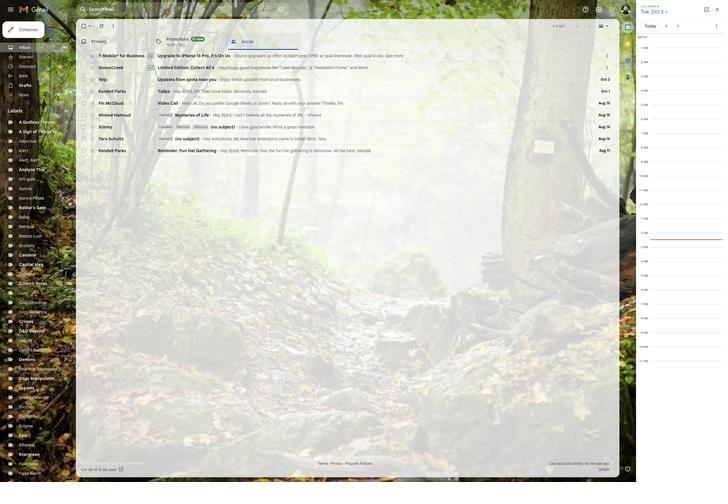 Task type: locate. For each thing, give the bounding box(es) containing it.
37 ͏‌ from the left
[[339, 77, 340, 82]]

0 horizontal spatial ·
[[329, 461, 330, 466]]

1 vertical spatial candela
[[19, 253, 36, 258]]

cell inside row
[[589, 65, 604, 71]]

1 vertical spatial aug 14
[[599, 136, 610, 141]]

21
[[64, 281, 68, 286], [64, 357, 68, 362]]

sent link
[[19, 73, 28, 79]]

1 vertical spatial cozy
[[19, 300, 28, 305]]

demons down delight sunshine link
[[19, 357, 35, 362]]

11 ͏‌ from the left
[[311, 77, 312, 82]]

35 ͏‌ from the left
[[337, 77, 338, 82]]

2 delight from the top
[[19, 347, 32, 353]]

50 ͏‌ from the left
[[353, 77, 354, 82]]

enchanted link
[[19, 414, 39, 419]]

aurora down art-gate
[[19, 186, 32, 191]]

row containing yelp
[[76, 74, 615, 85]]

None search field
[[76, 2, 290, 17]]

1 aug 15 from the top
[[599, 101, 610, 105]]

0 vertical spatial aug 15
[[599, 101, 610, 105]]

0 vertical spatial love
[[213, 89, 221, 94]]

candela down video
[[159, 125, 172, 129]]

of inside footer
[[94, 467, 97, 472]]

of right sign
[[33, 129, 37, 134]]

yelp down goosecreek
[[99, 77, 107, 82]]

tara right best,
[[318, 136, 326, 142]]

promotions, 12 new messages, tab
[[151, 33, 226, 50]]

as left each
[[283, 53, 288, 58]]

30 ͏‌ from the left
[[331, 77, 333, 82]]

· right privacy link
[[343, 461, 344, 466]]

of right 0.14
[[94, 467, 97, 472]]

mobile®
[[103, 53, 119, 58]]

0 horizontal spatial more
[[19, 92, 29, 98]]

love
[[213, 89, 221, 94], [241, 124, 249, 130]]

0 horizontal spatial gb
[[88, 467, 93, 472]]

0 horizontal spatial to
[[53, 129, 57, 134]]

1 for baldur's gate
[[66, 205, 68, 210]]

1 horizontal spatial more
[[358, 65, 368, 70]]

None checkbox
[[81, 88, 87, 94], [81, 124, 87, 130], [81, 136, 87, 142], [81, 148, 87, 154], [81, 88, 87, 94], [81, 124, 87, 130], [81, 136, 87, 142], [81, 148, 87, 154]]

cozy down council
[[19, 290, 28, 296]]

4 row from the top
[[76, 85, 615, 97]]

2 vertical spatial 14
[[64, 319, 68, 324]]

demons up reminder:
[[159, 136, 172, 141]]

all,
[[193, 101, 198, 106]]

hey down everybody,
[[221, 148, 228, 153]]

0 vertical spatial 2
[[608, 77, 610, 82]]

demons down video
[[159, 113, 172, 117]]

1 vertical spatial aurora
[[19, 196, 32, 201]]

gathering
[[290, 148, 309, 153]]

2 down 23
[[66, 452, 68, 457]]

aurora down aurora link
[[19, 196, 32, 201]]

candela inside 'labels' navigation
[[19, 253, 36, 258]]

delight down 'delight' link
[[19, 347, 32, 353]]

2 row from the top
[[76, 62, 615, 74]]

to left come
[[53, 129, 57, 134]]

kendall parks down tara schultz
[[99, 148, 126, 153]]

1 a from the top
[[19, 120, 22, 125]]

0 vertical spatial (no
[[211, 124, 217, 130]]

i right how
[[211, 89, 212, 94]]

2 · from the left
[[343, 461, 344, 466]]

1 horizontal spatial candela
[[159, 125, 172, 129]]

1 horizontal spatial 2
[[608, 77, 610, 82]]

aurora
[[19, 186, 32, 191], [19, 196, 32, 201]]

aug 15 for fin mccloud
[[599, 101, 610, 105]]

oct up oct 1
[[601, 77, 607, 82]]

parks down schultz
[[115, 148, 126, 153]]

alert up "analyze this"
[[30, 158, 39, 163]]

drafts link
[[19, 83, 31, 88]]

0 vertical spatial candela
[[159, 125, 172, 129]]

social tab
[[226, 33, 301, 50]]

1 delight from the top
[[19, 338, 32, 343]]

0 horizontal spatial as
[[267, 53, 271, 58]]

edition:
[[174, 65, 190, 70]]

1 21 from the top
[[64, 281, 68, 286]]

1 vertical spatial aug 15
[[599, 113, 610, 117]]

i left "can't"
[[233, 112, 235, 118]]

believe
[[246, 112, 259, 118]]

21 ͏‌ from the left
[[322, 77, 323, 82]]

2 ͏‌ from the left
[[302, 77, 303, 82]]

kendall parks for reminder: fun hat gathering
[[99, 148, 126, 153]]

1 kendall parks from the top
[[99, 89, 126, 94]]

reminder:
[[158, 148, 178, 153]]

time
[[58, 376, 68, 381]]

0 vertical spatial aug 14
[[599, 125, 610, 129]]

you right do at top left
[[205, 101, 212, 106]]

enchanted up manipulating
[[37, 366, 57, 372]]

- left the enjoy
[[218, 77, 219, 82]]

tulips - hey bjord, oh, how i love tulips. sincerely, kendall
[[158, 89, 267, 94]]

hey up call
[[174, 89, 181, 94]]

of for demons mysteries of life - hey bjord, i can't believe all the mysteries of life. - ahmed
[[196, 112, 200, 118]]

to left iphone at the left top of page
[[176, 53, 181, 58]]

16 ͏‌ from the left
[[317, 77, 318, 82]]

cell
[[589, 65, 604, 71]]

details link
[[599, 467, 610, 472]]

0 vertical spatial 14
[[607, 125, 610, 129]]

3 cozy from the top
[[19, 309, 28, 315]]

ethereal link
[[19, 442, 35, 448]]

41 ͏‌ from the left
[[343, 77, 344, 82]]

upgrade to iphone 15 pro, it's on us - device upgrades as often as each year. offer w/ qual line/trade. well-qual'd+tax. see more
[[158, 53, 404, 58]]

5 ͏‌ from the left
[[305, 77, 306, 82]]

ethereal
[[19, 442, 35, 448]]

oct down oct 2
[[602, 89, 608, 93]]

7 ͏‌ from the left
[[307, 77, 308, 82]]

more down drafts link
[[19, 92, 29, 98]]

0 vertical spatial delight
[[19, 338, 32, 343]]

goosecreek
[[99, 65, 123, 70]]

subject) up hat
[[183, 136, 200, 142]]

cozy up crimes link
[[19, 309, 28, 315]]

8 row from the top
[[76, 133, 615, 145]]

more right learn
[[566, 53, 576, 59]]

1 horizontal spatial all
[[334, 148, 338, 153]]

bjord, down google
[[221, 112, 232, 118]]

gathering
[[196, 148, 217, 153]]

2 ad from the top
[[149, 65, 153, 70]]

terms
[[318, 461, 328, 466]]

1 horizontal spatial subject)
[[218, 124, 235, 130]]

1 cozy from the top
[[19, 290, 28, 296]]

wander
[[34, 395, 49, 400]]

footer
[[76, 461, 615, 473]]

0 horizontal spatial candela
[[19, 253, 36, 258]]

- down obscura
[[201, 136, 203, 142]]

1 horizontal spatial from
[[260, 77, 269, 82]]

1 horizontal spatial ·
[[343, 461, 344, 466]]

0 vertical spatial yelp
[[179, 43, 185, 47]]

advanced search options image
[[275, 3, 287, 15]]

enigma
[[19, 423, 33, 429]]

1 for a sign of things to come
[[66, 129, 68, 134]]

27 ͏‌ from the left
[[328, 77, 329, 82]]

adjective
[[19, 139, 36, 144]]

tab list
[[620, 19, 636, 461], [76, 33, 620, 50]]

26 ͏‌ from the left
[[327, 77, 328, 82]]

hair
[[249, 136, 256, 142]]

new
[[197, 37, 203, 41], [241, 136, 248, 142]]

footer containing terms
[[76, 461, 615, 473]]

0 horizontal spatial all
[[206, 65, 211, 70]]

1 horizontal spatial alert
[[30, 158, 39, 163]]

1 horizontal spatial i
[[233, 112, 235, 118]]

2
[[608, 77, 610, 82], [66, 452, 68, 457]]

0 horizontal spatial 7
[[557, 24, 559, 28]]

used
[[108, 467, 116, 472]]

0 horizontal spatial yelp
[[99, 77, 107, 82]]

yelp inside promotions, 12 new messages, tab
[[179, 43, 185, 47]]

4 ͏‌ from the left
[[304, 77, 305, 82]]

the left best,
[[339, 148, 346, 153]]

tara schultz
[[99, 136, 124, 142]]

17 ͏‌ from the left
[[318, 77, 319, 82]]

0 horizontal spatial from
[[176, 77, 185, 82]]

0 vertical spatial oct
[[601, 77, 607, 82]]

aug
[[599, 101, 606, 105], [599, 113, 606, 117], [599, 125, 606, 129], [599, 136, 606, 141], [600, 148, 606, 153]]

2 from from the left
[[260, 77, 269, 82]]

updates
[[158, 77, 175, 82]]

cozy down cozy link
[[19, 300, 28, 305]]

0 vertical spatial kendall parks
[[99, 89, 126, 94]]

to
[[176, 53, 181, 58], [53, 129, 57, 134]]

23 ͏‌ from the left
[[324, 77, 325, 82]]

main content
[[76, 19, 620, 477]]

row
[[76, 50, 615, 62], [76, 62, 615, 74], [76, 74, 615, 85], [76, 85, 615, 97], [76, 97, 615, 109], [76, 109, 615, 121], [76, 121, 615, 133], [76, 133, 615, 145], [76, 145, 615, 157]]

1 vertical spatial 14
[[607, 136, 610, 141]]

monster"
[[291, 65, 309, 70]]

settings image
[[596, 6, 603, 13]]

baldur's gate
[[19, 205, 46, 210]]

kendall parks up fin mccloud
[[99, 89, 126, 94]]

1 row from the top
[[76, 50, 615, 62]]

2 gb from the left
[[102, 467, 107, 472]]

0 vertical spatial ad
[[149, 54, 153, 58]]

cozy for cozy dewdrop
[[19, 300, 28, 305]]

parks up mccloud
[[115, 89, 126, 94]]

6 ͏‌ from the left
[[306, 77, 307, 82]]

1 horizontal spatial 7
[[564, 24, 566, 28]]

new right my
[[241, 136, 248, 142]]

bjord, down my
[[229, 148, 240, 153]]

0 horizontal spatial love
[[213, 89, 221, 94]]

dreams
[[19, 385, 34, 391]]

47 ͏‌ from the left
[[350, 77, 351, 82]]

- right "life"
[[210, 112, 212, 118]]

fake
[[19, 461, 28, 467]]

promotions
[[166, 36, 189, 42]]

betrayal
[[19, 224, 34, 229]]

1 vertical spatial delight
[[19, 347, 32, 353]]

1 vertical spatial you
[[205, 101, 212, 106]]

hey
[[174, 89, 181, 94], [213, 112, 220, 118], [204, 136, 211, 142], [221, 148, 228, 153]]

cozy radiance link
[[19, 309, 47, 315]]

from left local
[[260, 77, 269, 82]]

2 aug 15 from the top
[[599, 113, 610, 117]]

dewdrop up radiance on the left
[[29, 300, 46, 305]]

3 row from the top
[[76, 74, 615, 85]]

collect
[[191, 65, 205, 70]]

d&d
[[19, 328, 28, 334]]

1 vertical spatial ad
[[149, 65, 153, 70]]

6
[[212, 65, 215, 70], [66, 83, 68, 88]]

to inside 'labels' navigation
[[53, 129, 57, 134]]

evergreen link
[[19, 452, 40, 457]]

from left spots
[[176, 77, 185, 82]]

2 vertical spatial i
[[239, 124, 240, 130]]

kendall right best,
[[357, 148, 371, 153]]

(no right obscura
[[211, 124, 217, 130]]

1 vertical spatial a
[[19, 129, 22, 134]]

more
[[358, 65, 368, 70], [19, 92, 29, 98]]

1 aurora from the top
[[19, 186, 32, 191]]

7
[[557, 24, 559, 28], [564, 24, 566, 28]]

new inside row
[[241, 136, 248, 142]]

1 7 from the left
[[557, 24, 559, 28]]

a left godless
[[19, 120, 22, 125]]

analyze this link
[[19, 167, 45, 172]]

subject) up everybody,
[[218, 124, 235, 130]]

14 for hey everybody, my new hair extensions came in today! best, tara
[[607, 136, 610, 141]]

2 cozy from the top
[[19, 300, 28, 305]]

demons
[[159, 113, 172, 117], [177, 125, 190, 129], [159, 136, 172, 141], [19, 357, 35, 362]]

tara down the ximmy
[[99, 136, 107, 142]]

1 horizontal spatial as
[[283, 53, 288, 58]]

6 row from the top
[[76, 109, 615, 121]]

1 vertical spatial more
[[19, 92, 29, 98]]

0 horizontal spatial new
[[197, 37, 203, 41]]

dewdrop down demons link
[[19, 366, 36, 372]]

of right –
[[559, 24, 563, 28]]

2 fin from the left
[[338, 101, 344, 106]]

1 vertical spatial subject)
[[183, 136, 200, 142]]

49 ͏‌ from the left
[[352, 77, 353, 82]]

from
[[176, 77, 185, 82], [260, 77, 269, 82]]

1 vertical spatial 6
[[66, 83, 68, 88]]

0 horizontal spatial 6
[[66, 83, 68, 88]]

demons mysteries of life - hey bjord, i can't believe all the mysteries of life. - ahmed
[[159, 112, 321, 118]]

1 horizontal spatial more
[[566, 53, 576, 59]]

9 row from the top
[[76, 145, 615, 157]]

- right life.
[[305, 112, 307, 118]]

2 parks from the top
[[115, 148, 126, 153]]

1 vertical spatial new
[[241, 136, 248, 142]]

dewdrop
[[29, 300, 46, 305], [19, 366, 36, 372]]

1 horizontal spatial fin
[[338, 101, 344, 106]]

more right see
[[394, 53, 404, 58]]

2 ahmed from the left
[[308, 112, 321, 118]]

t-
[[99, 53, 103, 58]]

delight
[[19, 338, 32, 343], [19, 347, 32, 353]]

ahmed down answer.
[[308, 112, 321, 118]]

(no up fun
[[175, 136, 182, 142]]

candela down brutality link
[[19, 253, 36, 258]]

qual'd+tax.
[[364, 53, 385, 58]]

3 ͏‌ from the left
[[303, 77, 304, 82]]

1 vertical spatial love
[[241, 124, 249, 130]]

0 horizontal spatial i
[[211, 89, 212, 94]]

yelp
[[179, 43, 185, 47], [99, 77, 107, 82]]

spots
[[186, 77, 198, 82]]

39 ͏‌ from the left
[[341, 77, 342, 82]]

1 for analyze this
[[66, 167, 68, 172]]

is
[[310, 148, 313, 153]]

1 vertical spatial to
[[53, 129, 57, 134]]

fake news link
[[19, 461, 39, 467]]

0 horizontal spatial (no
[[175, 136, 182, 142]]

council
[[19, 281, 34, 286]]

a left sign
[[19, 129, 22, 134]]

toggle split pane mode image
[[599, 23, 604, 29]]

as left often
[[267, 53, 271, 58]]

0 vertical spatial a
[[19, 120, 22, 125]]

bjord, for life
[[221, 112, 232, 118]]

0 vertical spatial new
[[197, 37, 203, 41]]

gmail image
[[19, 4, 51, 15]]

program policies link
[[345, 461, 372, 466]]

snoozed
[[19, 64, 36, 69]]

0 vertical spatial bjord,
[[182, 89, 193, 94]]

device
[[234, 53, 247, 58]]

- left hauntingly
[[216, 65, 218, 70]]

0 vertical spatial i
[[211, 89, 212, 94]]

bjord, left oh,
[[182, 89, 193, 94]]

betrayal link
[[19, 224, 34, 229]]

1 vertical spatial 2
[[66, 452, 68, 457]]

18 ͏‌ from the left
[[319, 77, 320, 82]]

1 vertical spatial parks
[[115, 148, 126, 153]]

t-mobile® for business
[[99, 53, 145, 58]]

more button
[[0, 90, 71, 100]]

yelp down promotions at the left of the page
[[179, 43, 185, 47]]

1 ad from the top
[[149, 54, 153, 58]]

25 ͏‌ from the left
[[326, 77, 327, 82]]

row containing tara schultz
[[76, 133, 615, 145]]

kendall parks for tulips
[[99, 89, 126, 94]]

0 horizontal spatial more
[[394, 53, 404, 58]]

fake news
[[19, 461, 39, 467]]

i down the demons mysteries of life - hey bjord, i can't believe all the mysteries of life. - ahmed
[[239, 124, 240, 130]]

life.
[[297, 112, 304, 118]]

1 for dreams
[[66, 386, 68, 390]]

petals
[[33, 196, 44, 201]]

godless
[[23, 120, 39, 125]]

w/
[[320, 53, 324, 58]]

of left "life"
[[196, 112, 200, 118]]

43 ͏‌ from the left
[[345, 77, 346, 82]]

delight down d&d
[[19, 338, 32, 343]]

aug for i love guacamole! what a great invention.
[[599, 125, 606, 129]]

council notes link
[[19, 281, 47, 286]]

2 up oct 1
[[608, 77, 610, 82]]

1 horizontal spatial all
[[283, 101, 288, 106]]

0 vertical spatial cozy
[[19, 290, 28, 296]]

tab list containing promotions
[[76, 33, 620, 50]]

0.14
[[81, 467, 87, 472]]

13 ͏‌ from the left
[[313, 77, 314, 82]]

bjord,
[[182, 89, 193, 94], [221, 112, 232, 118], [229, 148, 240, 153]]

1 horizontal spatial gb
[[102, 467, 107, 472]]

0 vertical spatial parks
[[115, 89, 126, 94]]

0 horizontal spatial 2
[[66, 452, 68, 457]]

2 aurora from the top
[[19, 196, 32, 201]]

19 ͏‌ from the left
[[320, 77, 321, 82]]

guacamole!
[[250, 124, 272, 130]]

refresh image
[[99, 23, 104, 29]]

0 vertical spatial aurora
[[19, 186, 32, 191]]

- right call
[[179, 101, 181, 106]]

parks for reminder: fun hat gathering
[[115, 148, 126, 153]]

None checkbox
[[81, 23, 87, 29], [81, 77, 87, 82], [81, 100, 87, 106], [81, 112, 87, 118], [81, 23, 87, 29], [81, 77, 87, 82], [81, 100, 87, 106], [81, 112, 87, 118]]

delight sunshine link
[[19, 347, 50, 353]]

cozy
[[19, 290, 28, 296], [19, 300, 28, 305], [19, 309, 28, 315]]

alert up the alert,
[[19, 148, 28, 153]]

aug for hey everybody, my new hair extensions came in today! best, tara
[[599, 136, 606, 141]]

1 horizontal spatial 6
[[212, 65, 215, 70]]

40 ͏‌ from the left
[[342, 77, 343, 82]]

parks for tulips
[[115, 89, 126, 94]]

you right near
[[209, 77, 216, 82]]

answer.
[[307, 101, 321, 106]]

all right collect on the left top of page
[[206, 65, 211, 70]]

love left 'tulips.'
[[213, 89, 221, 94]]

1 horizontal spatial new
[[241, 136, 248, 142]]

2 vertical spatial bjord,
[[229, 148, 240, 153]]

-
[[231, 53, 233, 58], [216, 65, 218, 70], [218, 77, 219, 82], [171, 89, 173, 94], [179, 101, 181, 106], [210, 112, 212, 118], [305, 112, 307, 118], [236, 124, 238, 130], [201, 136, 203, 142], [218, 148, 220, 153]]

0 horizontal spatial all
[[260, 112, 265, 118]]

2 kendall parks from the top
[[99, 148, 126, 153]]

ad right the business
[[149, 54, 153, 58]]

45 ͏‌ from the left
[[347, 77, 348, 82]]

1 parks from the top
[[115, 89, 126, 94]]

2 aug 14 from the top
[[599, 136, 610, 141]]

hauntingly
[[219, 65, 239, 70]]

of for a sign of things to come
[[33, 129, 37, 134]]

·
[[329, 461, 330, 466], [343, 461, 344, 466]]

1 vertical spatial enchanted
[[19, 414, 39, 419]]

14 inside 'labels' navigation
[[64, 319, 68, 324]]

ahmed up the ximmy
[[99, 112, 113, 118]]

1 aug 14 from the top
[[599, 125, 610, 129]]

42
[[585, 461, 589, 466]]

more right and
[[358, 65, 368, 70]]

parks
[[115, 89, 126, 94], [115, 148, 126, 153]]

fin right thanks,
[[338, 101, 344, 106]]

gb left used
[[102, 467, 107, 472]]

1 horizontal spatial ahmed
[[308, 112, 321, 118]]

love up demons (no subject) - hey everybody, my new hair extensions came in today! best, tara
[[241, 124, 249, 130]]

gb right 0.14
[[88, 467, 93, 472]]

starred
[[19, 54, 33, 60]]

all right tomorrow.
[[334, 148, 338, 153]]

21 up 25
[[64, 357, 68, 362]]

21 for demons
[[64, 357, 68, 362]]

new right 12
[[197, 37, 203, 41]]

0 horizontal spatial ahmed
[[99, 112, 113, 118]]

1 vertical spatial 21
[[64, 357, 68, 362]]

more inside button
[[566, 53, 576, 59]]

enchanted down enchant 'link' on the bottom left of the page
[[19, 414, 39, 419]]

fin left mccloud
[[99, 101, 105, 106]]

starred link
[[19, 54, 33, 60]]

2 21 from the top
[[64, 357, 68, 362]]

1 vertical spatial bjord,
[[221, 112, 232, 118]]

5 row from the top
[[76, 97, 615, 109]]

delight for 'delight' link
[[19, 338, 32, 343]]

2 horizontal spatial i
[[239, 124, 240, 130]]

· right terms link
[[329, 461, 330, 466]]

1 horizontal spatial tara
[[318, 136, 326, 142]]

28 ͏‌ from the left
[[329, 77, 330, 82]]

0 vertical spatial alert
[[19, 148, 28, 153]]

all left with
[[283, 101, 288, 106]]

of inside 'labels' navigation
[[33, 129, 37, 134]]

hey right "life"
[[213, 112, 220, 118]]

2 more from the left
[[566, 53, 576, 59]]

learn more button
[[549, 52, 588, 60]]

1 horizontal spatial to
[[176, 53, 181, 58]]

1 more from the left
[[394, 53, 404, 58]]

7 row from the top
[[76, 121, 615, 133]]

the down zoom?
[[266, 112, 272, 118]]

all right believe
[[260, 112, 265, 118]]

obscura
[[194, 125, 208, 129]]

2 vertical spatial cozy
[[19, 309, 28, 315]]

21 right notes
[[64, 281, 68, 286]]

new inside tab
[[197, 37, 203, 41]]

2 a from the top
[[19, 129, 22, 134]]



Task type: vqa. For each thing, say whether or not it's contained in the screenshot.


Task type: describe. For each thing, give the bounding box(es) containing it.
- up my
[[236, 124, 238, 130]]

labels heading
[[8, 108, 63, 114]]

sign
[[23, 129, 32, 134]]

Search mail text field
[[89, 7, 261, 12]]

today!
[[295, 136, 306, 142]]

kendall up fin mccloud
[[99, 89, 114, 94]]

candela inside row
[[159, 125, 172, 129]]

last account activity: 42 minutes ago details
[[550, 461, 610, 472]]

my
[[234, 136, 239, 142]]

demons down mysteries
[[177, 125, 190, 129]]

kendall down updates from spots near you - enjoy these updates from local businesses ͏‌ ͏‌ ͏‌ ͏‌ ͏‌ ͏‌ ͏‌ ͏‌ ͏‌ ͏‌ ͏‌ ͏‌ ͏‌ ͏‌ ͏‌ ͏‌ ͏‌ ͏‌ ͏‌ ͏‌ ͏‌ ͏‌ ͏‌ ͏‌ ͏‌ ͏‌ ͏‌ ͏‌ ͏‌ ͏‌ ͏‌ ͏‌ ͏‌ ͏‌ ͏‌ ͏‌ ͏‌ ͏‌ ͏‌ ͏‌ ͏‌ ͏‌ ͏‌ ͏‌ ͏‌ ͏‌ ͏‌ ͏‌ ͏‌ ͏‌ ͏‌ ͏‌ ͏‌
[[253, 89, 267, 94]]

- right tulips
[[171, 89, 173, 94]]

hello
[[182, 101, 192, 106]]

more inside button
[[19, 92, 29, 98]]

0 vertical spatial 6
[[212, 65, 215, 70]]

oct 2
[[601, 77, 610, 82]]

often
[[272, 53, 282, 58]]

31 ͏‌ from the left
[[332, 77, 334, 82]]

1 vertical spatial i
[[233, 112, 235, 118]]

and
[[350, 65, 357, 70]]

dogs
[[19, 376, 29, 381]]

last
[[550, 461, 557, 466]]

a godless throne link
[[19, 120, 55, 125]]

1 vertical spatial alert
[[30, 158, 39, 163]]

aug for hey bjord, i can't believe all the mysteries of life. - ahmed
[[599, 113, 606, 117]]

48 ͏‌ from the left
[[351, 77, 352, 82]]

ad for goosecreek
[[149, 65, 153, 70]]

enigma link
[[19, 423, 33, 429]]

notes
[[35, 281, 47, 286]]

hey up gathering
[[204, 136, 211, 142]]

sunshine
[[33, 347, 50, 353]]

22
[[64, 253, 68, 257]]

bjord, for gathering
[[229, 148, 240, 153]]

minutes
[[590, 461, 603, 466]]

row containing ahmed hamoud
[[76, 109, 615, 121]]

demons inside the demons mysteries of life - hey bjord, i can't believe all the mysteries of life. - ahmed
[[159, 113, 172, 117]]

52 ͏‌ from the left
[[355, 77, 356, 82]]

aug 14 for hey everybody, my new hair extensions came in today! best, tara
[[599, 136, 610, 141]]

sincerely,
[[234, 89, 252, 94]]

main content containing promotions
[[76, 19, 620, 477]]

cozy for cozy link
[[19, 290, 28, 296]]

46 ͏‌ from the left
[[348, 77, 350, 82]]

sent
[[19, 73, 28, 79]]

offer
[[309, 53, 319, 58]]

12 ͏‌ from the left
[[312, 77, 313, 82]]

zoom?
[[258, 101, 271, 106]]

extensions
[[258, 136, 278, 142]]

14 ͏‌ from the left
[[314, 77, 315, 82]]

best,
[[347, 148, 356, 153]]

of for 0.14 gb of 15 gb used
[[94, 467, 97, 472]]

like
[[272, 65, 278, 70]]

best,
[[307, 136, 317, 142]]

aug 14 for i love guacamole! what a great invention.
[[599, 125, 610, 129]]

11
[[607, 148, 610, 153]]

1 vertical spatial yelp
[[99, 77, 107, 82]]

reminder
[[241, 148, 259, 153]]

side panel section
[[620, 19, 636, 477]]

main menu image
[[7, 6, 14, 13]]

10 ͏‌ from the left
[[310, 77, 311, 82]]

0 vertical spatial you
[[209, 77, 216, 82]]

1 ͏‌ from the left
[[301, 77, 302, 82]]

aurora for aurora petals
[[19, 196, 32, 201]]

25
[[64, 376, 68, 381]]

2 7 from the left
[[564, 24, 566, 28]]

cozy for cozy radiance
[[19, 309, 28, 315]]

capital idea
[[19, 262, 43, 267]]

learn more
[[553, 53, 576, 59]]

epic link
[[19, 433, 28, 438]]

1 from from the left
[[176, 77, 185, 82]]

alert, alert
[[19, 158, 39, 163]]

these
[[232, 77, 242, 82]]

1 for capital idea
[[66, 262, 68, 267]]

2 inside 'labels' navigation
[[66, 452, 68, 457]]

aurora for aurora link
[[19, 186, 32, 191]]

everybody,
[[212, 136, 233, 142]]

cozy dewdrop
[[19, 300, 46, 305]]

false alarm
[[19, 471, 41, 476]]

ballsy link
[[19, 215, 30, 220]]

meets
[[241, 101, 252, 106]]

collapse link
[[19, 272, 35, 277]]

great
[[287, 124, 297, 130]]

updates
[[243, 77, 259, 82]]

the left fun
[[269, 148, 275, 153]]

demons inside 'labels' navigation
[[19, 357, 35, 362]]

1 as from the left
[[267, 53, 271, 58]]

a for a godless throne
[[19, 120, 22, 125]]

ad for t-mobile® for business
[[149, 54, 153, 58]]

more image
[[110, 23, 116, 29]]

1 ahmed from the left
[[99, 112, 113, 118]]

fragrances
[[251, 65, 271, 70]]

22 ͏‌ from the left
[[323, 77, 324, 82]]

51 ͏‌ from the left
[[354, 77, 355, 82]]

15 ͏‌ from the left
[[315, 77, 317, 82]]

1 vertical spatial all
[[260, 112, 265, 118]]

12 new
[[192, 37, 203, 41]]

follow link to manage storage image
[[118, 467, 124, 473]]

8 ͏‌ from the left
[[308, 77, 309, 82]]

compose
[[19, 27, 38, 32]]

6 inside 'labels' navigation
[[66, 83, 68, 88]]

2 as from the left
[[283, 53, 288, 58]]

delight sunshine
[[19, 347, 50, 353]]

53 ͏‌ from the left
[[356, 77, 357, 82]]

analyze this
[[19, 167, 45, 172]]

row containing goosecreek
[[76, 62, 615, 74]]

42 ͏‌ from the left
[[344, 77, 345, 82]]

of left life.
[[292, 112, 296, 118]]

0 vertical spatial to
[[176, 53, 181, 58]]

enchant
[[19, 404, 34, 410]]

primary tab
[[76, 33, 150, 50]]

tomorrow.
[[314, 148, 333, 153]]

breeze lush link
[[19, 234, 42, 239]]

do
[[199, 101, 204, 106]]

this
[[36, 167, 45, 172]]

lush
[[33, 234, 42, 239]]

38 ͏‌ from the left
[[340, 77, 341, 82]]

row containing t-mobile® for business
[[76, 50, 615, 62]]

oct for hey bjord, oh, how i love tulips. sincerely, kendall
[[602, 89, 608, 93]]

29 ͏‌ from the left
[[330, 77, 331, 82]]

32 ͏‌ from the left
[[334, 77, 335, 82]]

24 ͏‌ from the left
[[325, 77, 326, 82]]

–
[[554, 24, 557, 28]]

year.
[[299, 53, 308, 58]]

1 gb from the left
[[88, 467, 93, 472]]

limited edition: collect all 6 - hauntingly good fragrances like "lake monster" & "forbidden forest" and more
[[158, 65, 368, 70]]

came
[[279, 136, 289, 142]]

44 ͏‌ from the left
[[346, 77, 347, 82]]

a for a sign of things to come
[[19, 129, 22, 134]]

radiance
[[29, 309, 47, 315]]

aug 15 for ahmed hamoud
[[599, 113, 610, 117]]

oh,
[[194, 89, 201, 94]]

line/trade.
[[334, 53, 353, 58]]

manipulating
[[30, 376, 57, 381]]

labels navigation
[[0, 19, 76, 482]]

terms link
[[318, 461, 328, 466]]

1 vertical spatial dewdrop
[[19, 366, 36, 372]]

primary
[[91, 39, 107, 44]]

dogs manipulating time
[[19, 376, 68, 381]]

1 vertical spatial all
[[334, 148, 338, 153]]

0 vertical spatial enchanted
[[37, 366, 57, 372]]

- right gathering
[[218, 148, 220, 153]]

33 ͏‌ from the left
[[335, 77, 336, 82]]

false alarm link
[[19, 471, 41, 476]]

1 – 7 of 7
[[553, 24, 566, 28]]

support image
[[582, 6, 590, 13]]

redfin,
[[166, 43, 178, 47]]

0 vertical spatial dewdrop
[[29, 300, 46, 305]]

privacy link
[[331, 461, 343, 466]]

14 for i love guacamole! what a great invention.
[[607, 125, 610, 129]]

brutality
[[19, 243, 35, 248]]

0 vertical spatial all
[[206, 65, 211, 70]]

baldur's gate link
[[19, 205, 46, 210]]

throne
[[40, 120, 55, 125]]

36 ͏‌ from the left
[[338, 77, 339, 82]]

demons inside demons (no subject) - hey everybody, my new hair extensions came in today! best, tara
[[159, 136, 172, 141]]

a
[[284, 124, 286, 130]]

34 ͏‌ from the left
[[336, 77, 337, 82]]

1 vertical spatial (no
[[175, 136, 182, 142]]

good
[[240, 65, 250, 70]]

0 vertical spatial all
[[283, 101, 288, 106]]

- right us
[[231, 53, 233, 58]]

demons link
[[19, 357, 35, 362]]

kendall down tara schultz
[[99, 148, 114, 153]]

20 ͏‌ from the left
[[321, 77, 322, 82]]

0 horizontal spatial subject)
[[183, 136, 200, 142]]

1 horizontal spatial love
[[241, 124, 249, 130]]

21 for council notes
[[64, 281, 68, 286]]

alert,
[[19, 158, 29, 163]]

aurora petals link
[[19, 196, 44, 201]]

0 vertical spatial subject)
[[218, 124, 235, 130]]

candela link
[[19, 253, 36, 258]]

row containing ximmy
[[76, 121, 615, 133]]

9 ͏‌ from the left
[[309, 77, 310, 82]]

search mail image
[[78, 4, 88, 15]]

crimes
[[19, 319, 33, 324]]

row containing fin mccloud
[[76, 97, 615, 109]]

1 tara from the left
[[99, 136, 107, 142]]

0 vertical spatial more
[[358, 65, 368, 70]]

upgrades
[[248, 53, 266, 58]]

2 tara from the left
[[318, 136, 326, 142]]

call
[[170, 101, 178, 106]]

life
[[201, 112, 209, 118]]

gate
[[27, 177, 35, 182]]

things
[[38, 129, 52, 134]]

delight for delight sunshine
[[19, 347, 32, 353]]

1 fin from the left
[[99, 101, 105, 106]]

0.14 gb of 15 gb used
[[81, 467, 116, 472]]

oct for enjoy these updates from local businesses ͏‌ ͏‌ ͏‌ ͏‌ ͏‌ ͏‌ ͏‌ ͏‌ ͏‌ ͏‌ ͏‌ ͏‌ ͏‌ ͏‌ ͏‌ ͏‌ ͏‌ ͏‌ ͏‌ ͏‌ ͏‌ ͏‌ ͏‌ ͏‌ ͏‌ ͏‌ ͏‌ ͏‌ ͏‌ ͏‌ ͏‌ ͏‌ ͏‌ ͏‌ ͏‌ ͏‌ ͏‌ ͏‌ ͏‌ ͏‌ ͏‌ ͏‌ ͏‌ ͏‌ ͏‌ ͏‌ ͏‌ ͏‌ ͏‌ ͏‌ ͏‌ ͏‌ ͏‌
[[601, 77, 607, 82]]

1 · from the left
[[329, 461, 330, 466]]

breeze
[[19, 234, 32, 239]]

well-
[[354, 53, 364, 58]]

beyond
[[29, 328, 45, 334]]



